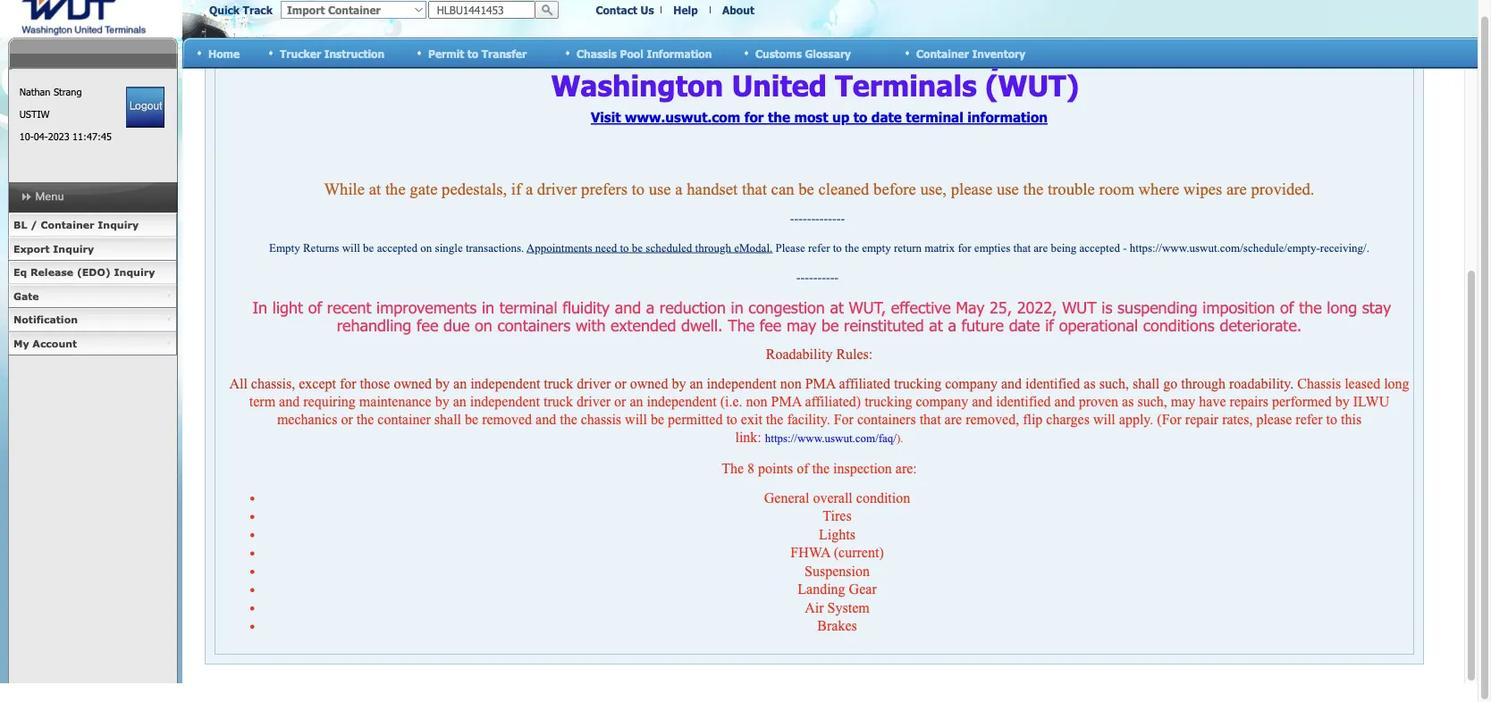 Task type: vqa. For each thing, say whether or not it's contained in the screenshot.
10-16-2023 13:23:06
no



Task type: describe. For each thing, give the bounding box(es) containing it.
eq release (edo) inquiry link
[[8, 266, 177, 289]]

nathan strang
[[19, 90, 82, 102]]

permit
[[428, 51, 464, 64]]

track
[[243, 8, 273, 21]]

customs
[[756, 51, 802, 64]]

container inside 'link'
[[41, 224, 94, 236]]

contact us
[[596, 8, 654, 21]]

home
[[208, 51, 240, 64]]

quick track
[[209, 8, 273, 21]]

10-04-2023 11:47:45
[[19, 135, 112, 147]]

contact
[[596, 8, 638, 21]]

bl / container inquiry link
[[8, 218, 177, 242]]

login image
[[126, 91, 165, 132]]

contact us link
[[596, 8, 654, 21]]

export
[[13, 247, 50, 259]]

bl / container inquiry
[[13, 224, 139, 236]]

nathan
[[19, 90, 51, 102]]

export inquiry link
[[8, 242, 177, 266]]

glossary
[[805, 51, 851, 64]]

gate link
[[8, 289, 177, 313]]

inquiry for (edo)
[[114, 271, 155, 283]]

chassis pool information
[[577, 51, 712, 64]]

account
[[33, 342, 77, 354]]

help link
[[674, 8, 698, 21]]

quick
[[209, 8, 240, 21]]

us
[[641, 8, 654, 21]]

notification link
[[8, 313, 177, 337]]

ustiw
[[19, 113, 50, 125]]

1 vertical spatial inquiry
[[53, 247, 94, 259]]

(edo)
[[77, 271, 111, 283]]

notification
[[13, 318, 78, 330]]

eq release (edo) inquiry
[[13, 271, 155, 283]]

pool
[[620, 51, 644, 64]]

export inquiry
[[13, 247, 94, 259]]

gate
[[13, 295, 39, 307]]



Task type: locate. For each thing, give the bounding box(es) containing it.
None text field
[[428, 5, 536, 23]]

0 vertical spatial inquiry
[[98, 224, 139, 236]]

information
[[647, 51, 712, 64]]

2 vertical spatial inquiry
[[114, 271, 155, 283]]

container left inventory
[[917, 51, 969, 64]]

container
[[917, 51, 969, 64], [41, 224, 94, 236]]

about link
[[723, 8, 755, 21]]

inventory
[[972, 51, 1026, 64]]

eq
[[13, 271, 27, 283]]

1 horizontal spatial container
[[917, 51, 969, 64]]

transfer
[[482, 51, 527, 64]]

permit to transfer
[[428, 51, 527, 64]]

trucker
[[280, 51, 321, 64]]

04-
[[34, 135, 48, 147]]

container inventory
[[917, 51, 1026, 64]]

strang
[[54, 90, 82, 102]]

2023
[[48, 135, 69, 147]]

inquiry inside 'link'
[[98, 224, 139, 236]]

10-
[[19, 135, 34, 147]]

trucker instruction
[[280, 51, 385, 64]]

inquiry right (edo)
[[114, 271, 155, 283]]

container up export inquiry
[[41, 224, 94, 236]]

/
[[31, 224, 37, 236]]

customs glossary
[[756, 51, 851, 64]]

0 horizontal spatial container
[[41, 224, 94, 236]]

about
[[723, 8, 755, 21]]

my account
[[13, 342, 77, 354]]

inquiry up export inquiry link
[[98, 224, 139, 236]]

11:47:45
[[73, 135, 112, 147]]

help
[[674, 8, 698, 21]]

inquiry
[[98, 224, 139, 236], [53, 247, 94, 259], [114, 271, 155, 283]]

release
[[30, 271, 73, 283]]

0 vertical spatial container
[[917, 51, 969, 64]]

my account link
[[8, 337, 177, 360]]

1 vertical spatial container
[[41, 224, 94, 236]]

to
[[468, 51, 479, 64]]

instruction
[[324, 51, 385, 64]]

inquiry down the bl / container inquiry
[[53, 247, 94, 259]]

my
[[13, 342, 29, 354]]

bl
[[13, 224, 27, 236]]

inquiry for container
[[98, 224, 139, 236]]

chassis
[[577, 51, 617, 64]]



